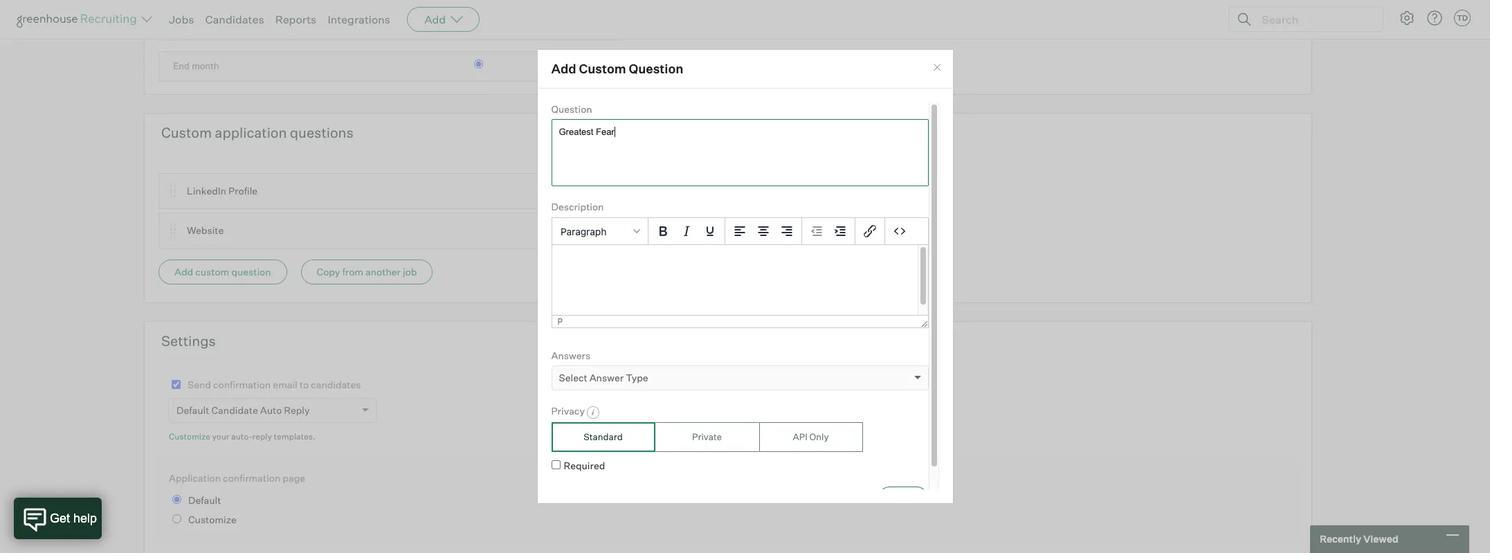 Task type: vqa. For each thing, say whether or not it's contained in the screenshot.
the bottom BE
no



Task type: describe. For each thing, give the bounding box(es) containing it.
required
[[564, 460, 605, 471]]

api only option
[[759, 422, 863, 452]]

recently viewed
[[1320, 533, 1398, 545]]

paragraph
[[560, 225, 606, 237]]

application
[[169, 472, 221, 484]]

td button
[[1454, 10, 1471, 26]]

website
[[187, 225, 224, 236]]

Required checkbox
[[551, 460, 560, 469]]

only
[[809, 431, 829, 442]]

year
[[192, 20, 210, 31]]

custom inside dialog
[[579, 61, 626, 76]]

customize for customize your auto-reply templates.
[[169, 431, 210, 442]]

end year
[[173, 20, 210, 31]]

type
[[626, 372, 648, 384]]

month
[[192, 60, 219, 71]]

recently
[[1320, 533, 1361, 545]]

confirmation for application
[[223, 472, 281, 484]]

templates.
[[274, 431, 315, 442]]

add button
[[407, 7, 480, 32]]

add for add
[[424, 12, 446, 26]]

api
[[793, 431, 808, 442]]

copy from another job button
[[301, 259, 433, 284]]

paragraph group
[[552, 218, 928, 245]]

p button
[[558, 316, 563, 326]]

auto
[[260, 404, 282, 416]]

profile
[[228, 185, 258, 197]]

confirmation for send
[[213, 378, 271, 390]]

another
[[365, 266, 401, 277]]

0 horizontal spatial custom
[[161, 124, 212, 141]]

paragraph button
[[555, 219, 645, 243]]

end for end month
[[173, 60, 190, 71]]

from
[[342, 266, 363, 277]]

standard option
[[551, 422, 655, 452]]

standard
[[584, 431, 623, 442]]

reply
[[284, 404, 310, 416]]

greenhouse recruiting image
[[17, 11, 141, 28]]

end month
[[173, 60, 219, 71]]

candidates
[[311, 378, 361, 390]]

default for default candidate auto reply
[[176, 404, 209, 416]]

0 vertical spatial question
[[629, 61, 683, 76]]

3 toolbar from the left
[[802, 218, 855, 245]]

td
[[1457, 13, 1468, 23]]

linkedin profile
[[187, 185, 258, 197]]

integrations
[[328, 12, 390, 26]]

application confirmation page
[[169, 472, 305, 484]]

candidates link
[[205, 12, 264, 26]]

auto-
[[231, 431, 252, 442]]

copy from another job
[[317, 266, 417, 277]]

jobs link
[[169, 12, 194, 26]]

send confirmation email to candidates
[[188, 378, 361, 390]]

linkedin
[[187, 185, 226, 197]]

close image
[[931, 62, 942, 73]]

add custom question
[[551, 61, 683, 76]]

question
[[231, 266, 271, 277]]

candidates
[[205, 12, 264, 26]]

reports link
[[275, 12, 317, 26]]

settings
[[161, 332, 216, 349]]

description
[[551, 201, 604, 213]]

private
[[692, 431, 722, 442]]



Task type: locate. For each thing, give the bounding box(es) containing it.
1 vertical spatial end
[[173, 60, 190, 71]]

2 end from the top
[[173, 60, 190, 71]]

add custom question button
[[158, 259, 287, 284]]

private option
[[655, 422, 759, 452]]

job
[[403, 266, 417, 277]]

None checkbox
[[172, 380, 181, 389]]

customize left the your
[[169, 431, 210, 442]]

answers
[[551, 349, 590, 361]]

jobs
[[169, 12, 194, 26]]

1 horizontal spatial custom
[[579, 61, 626, 76]]

2 toolbar from the left
[[725, 218, 802, 245]]

td button
[[1451, 7, 1474, 29]]

add custom question dialog
[[537, 49, 953, 511]]

1 vertical spatial add
[[551, 61, 576, 76]]

0 vertical spatial customize
[[169, 431, 210, 442]]

custom
[[579, 61, 626, 76], [161, 124, 212, 141]]

reports
[[275, 12, 317, 26]]

0 vertical spatial custom
[[579, 61, 626, 76]]

question
[[629, 61, 683, 76], [551, 103, 592, 115]]

end
[[173, 20, 190, 31], [173, 60, 190, 71]]

end for end year
[[173, 20, 190, 31]]

0 vertical spatial add
[[424, 12, 446, 26]]

customize for customize
[[188, 513, 237, 525]]

add inside add popup button
[[424, 12, 446, 26]]

page
[[283, 472, 305, 484]]

send
[[188, 378, 211, 390]]

reply
[[252, 431, 272, 442]]

customize link
[[169, 431, 210, 442]]

add inside add custom question dialog
[[551, 61, 576, 76]]

confirmation up default candidate auto reply
[[213, 378, 271, 390]]

add
[[424, 12, 446, 26], [551, 61, 576, 76], [174, 266, 193, 277]]

p
[[558, 316, 563, 326]]

None radio
[[474, 60, 483, 69], [172, 514, 181, 523], [474, 60, 483, 69], [172, 514, 181, 523]]

customize your auto-reply templates.
[[169, 431, 315, 442]]

custom
[[195, 266, 229, 277]]

copy
[[317, 266, 340, 277]]

candidate
[[211, 404, 258, 416]]

default down application
[[188, 494, 221, 506]]

1 vertical spatial question
[[551, 103, 592, 115]]

0 horizontal spatial add
[[174, 266, 193, 277]]

custom application questions
[[161, 124, 354, 141]]

viewed
[[1363, 533, 1398, 545]]

default candidate auto reply option
[[176, 404, 310, 416]]

add for add custom question
[[551, 61, 576, 76]]

Search text field
[[1258, 9, 1370, 29]]

Greatest Fear text field
[[551, 119, 928, 186]]

to
[[300, 378, 309, 390]]

customize down application
[[188, 513, 237, 525]]

1 vertical spatial default
[[188, 494, 221, 506]]

2 horizontal spatial add
[[551, 61, 576, 76]]

0 vertical spatial default
[[176, 404, 209, 416]]

0 vertical spatial end
[[173, 20, 190, 31]]

questions
[[290, 124, 354, 141]]

1 horizontal spatial add
[[424, 12, 446, 26]]

add custom question
[[174, 266, 271, 277]]

1 end from the top
[[173, 20, 190, 31]]

1 horizontal spatial question
[[629, 61, 683, 76]]

0 vertical spatial confirmation
[[213, 378, 271, 390]]

email
[[273, 378, 297, 390]]

None radio
[[474, 19, 483, 28], [172, 495, 181, 504], [474, 19, 483, 28], [172, 495, 181, 504]]

answer
[[589, 372, 624, 384]]

add inside add custom question button
[[174, 266, 193, 277]]

default up the customize link
[[176, 404, 209, 416]]

default for default
[[188, 494, 221, 506]]

end left month
[[173, 60, 190, 71]]

integrations link
[[328, 12, 390, 26]]

configure image
[[1399, 10, 1415, 26]]

confirmation
[[213, 378, 271, 390], [223, 472, 281, 484]]

1 toolbar from the left
[[648, 218, 725, 245]]

privacy
[[551, 405, 585, 417]]

api only
[[793, 431, 829, 442]]

default candidate auto reply
[[176, 404, 310, 416]]

2 vertical spatial add
[[174, 266, 193, 277]]

end left year on the left top of page
[[173, 20, 190, 31]]

0 horizontal spatial question
[[551, 103, 592, 115]]

resize image
[[921, 320, 928, 327]]

select answer type
[[559, 372, 648, 384]]

add for add custom question
[[174, 266, 193, 277]]

select
[[559, 372, 587, 384]]

1 vertical spatial custom
[[161, 124, 212, 141]]

1 vertical spatial confirmation
[[223, 472, 281, 484]]

toolbar
[[648, 218, 725, 245], [725, 218, 802, 245], [802, 218, 855, 245]]

confirmation left page
[[223, 472, 281, 484]]

application
[[215, 124, 287, 141]]

customize
[[169, 431, 210, 442], [188, 513, 237, 525]]

default
[[176, 404, 209, 416], [188, 494, 221, 506]]

your
[[212, 431, 229, 442]]

1 vertical spatial customize
[[188, 513, 237, 525]]



